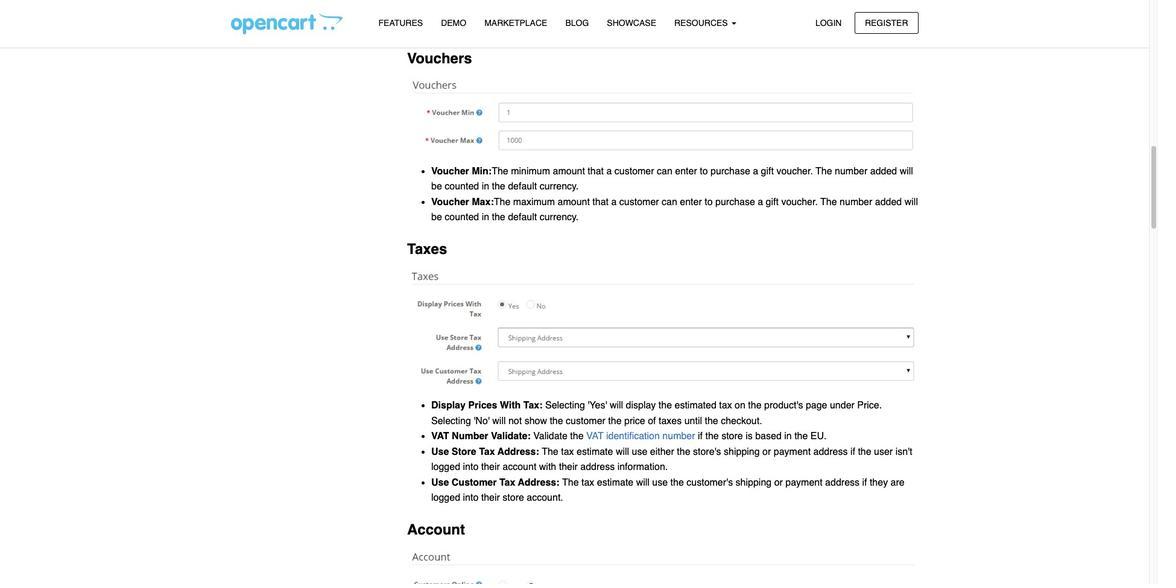 Task type: vqa. For each thing, say whether or not it's contained in the screenshot.


Task type: locate. For each thing, give the bounding box(es) containing it.
0 vertical spatial customer
[[615, 166, 654, 177]]

shipping right customer's
[[736, 477, 772, 488]]

in
[[482, 181, 489, 192], [482, 212, 489, 223], [784, 431, 792, 442]]

or
[[763, 446, 771, 457], [774, 477, 783, 488]]

1 horizontal spatial tax
[[500, 477, 515, 488]]

be inside the minimum amount that a customer can enter to purchase a gift voucher. the number added will be counted in the default currency.
[[431, 181, 442, 192]]

the
[[492, 181, 505, 192], [492, 212, 505, 223], [659, 400, 672, 411], [748, 400, 762, 411], [550, 415, 563, 426], [608, 415, 622, 426], [705, 415, 718, 426], [570, 431, 584, 442], [706, 431, 719, 442], [795, 431, 808, 442], [677, 446, 691, 457], [858, 446, 872, 457], [671, 477, 684, 488]]

their inside the tax estimate will use the customer's shipping or payment address if they are logged into their store account.
[[481, 493, 500, 503]]

customer inside the maximum amount that a customer can enter to purchase a gift voucher. the number added will be counted in the default currency.
[[620, 197, 659, 207]]

amount inside the maximum amount that a customer can enter to purchase a gift voucher. the number added will be counted in the default currency.
[[558, 197, 590, 207]]

the inside the maximum amount that a customer can enter to purchase a gift voucher. the number added will be counted in the default currency.
[[492, 212, 505, 223]]

into up customer in the bottom left of the page
[[463, 462, 479, 473]]

logged down the store on the left
[[431, 462, 460, 473]]

1 vertical spatial gift
[[766, 197, 779, 207]]

1 counted from the top
[[445, 181, 479, 192]]

purchase for maximum
[[716, 197, 755, 207]]

default
[[508, 181, 537, 192], [508, 212, 537, 223]]

their down use customer tax address:
[[481, 493, 500, 503]]

selecting down display
[[431, 415, 471, 426]]

gift inside the minimum amount that a customer can enter to purchase a gift voucher. the number added will be counted in the default currency.
[[761, 166, 774, 177]]

default inside the minimum amount that a customer can enter to purchase a gift voucher. the number added will be counted in the default currency.
[[508, 181, 537, 192]]

2 vertical spatial tax
[[582, 477, 594, 488]]

tax
[[719, 400, 732, 411], [561, 446, 574, 457], [582, 477, 594, 488]]

be down "voucher min:" on the top of the page
[[431, 181, 442, 192]]

into down customer in the bottom left of the page
[[463, 493, 479, 503]]

0 vertical spatial address:
[[498, 446, 539, 457]]

if left they
[[862, 477, 867, 488]]

1 horizontal spatial or
[[774, 477, 783, 488]]

store
[[452, 446, 476, 457]]

1 vertical spatial enter
[[680, 197, 702, 207]]

1 vertical spatial default
[[508, 212, 537, 223]]

to down the minimum amount that a customer can enter to purchase a gift voucher. the number added will be counted in the default currency.
[[705, 197, 713, 207]]

max:
[[472, 197, 494, 207]]

number inside the maximum amount that a customer can enter to purchase a gift voucher. the number added will be counted in the default currency.
[[840, 197, 873, 207]]

0 vertical spatial address
[[814, 446, 848, 457]]

that inside the minimum amount that a customer can enter to purchase a gift voucher. the number added will be counted in the default currency.
[[588, 166, 604, 177]]

enter for maximum
[[680, 197, 702, 207]]

2 into from the top
[[463, 493, 479, 503]]

be inside the maximum amount that a customer can enter to purchase a gift voucher. the number added will be counted in the default currency.
[[431, 212, 442, 223]]

can up the maximum amount that a customer can enter to purchase a gift voucher. the number added will be counted in the default currency.
[[657, 166, 673, 177]]

0 vertical spatial shipping
[[724, 446, 760, 457]]

voucher min:
[[431, 166, 492, 177]]

logged inside the tax estimate will use either the store's shipping or payment address if the user isn't logged into their account with their address information.
[[431, 462, 460, 473]]

1 vertical spatial logged
[[431, 493, 460, 503]]

2 use from the top
[[431, 477, 449, 488]]

0 vertical spatial use
[[431, 446, 449, 457]]

login
[[816, 18, 842, 27]]

added
[[870, 166, 897, 177], [875, 197, 902, 207]]

the inside the tax estimate will use the customer's shipping or payment address if they are logged into their store account.
[[562, 477, 579, 488]]

demo
[[441, 18, 466, 28]]

counted down "voucher max:"
[[445, 212, 479, 223]]

0 vertical spatial store
[[722, 431, 743, 442]]

the left the "eu."
[[795, 431, 808, 442]]

1 vertical spatial counted
[[445, 212, 479, 223]]

will inside the tax estimate will use the customer's shipping or payment address if they are logged into their store account.
[[636, 477, 650, 488]]

enter down the minimum amount that a customer can enter to purchase a gift voucher. the number added will be counted in the default currency.
[[680, 197, 702, 207]]

the left user
[[858, 446, 872, 457]]

not
[[509, 415, 522, 426]]

display
[[431, 400, 466, 411]]

voucher. for the maximum amount that a customer can enter to purchase a gift voucher. the number added will be counted in the default currency.
[[782, 197, 818, 207]]

store's
[[693, 446, 721, 457]]

address
[[814, 446, 848, 457], [581, 462, 615, 473], [825, 477, 860, 488]]

0 vertical spatial into
[[463, 462, 479, 473]]

estimate down the information.
[[597, 477, 634, 488]]

show
[[525, 415, 547, 426]]

2 logged from the top
[[431, 493, 460, 503]]

0 horizontal spatial or
[[763, 446, 771, 457]]

2 vertical spatial customer
[[566, 415, 606, 426]]

their right with
[[559, 462, 578, 473]]

amount for maximum
[[558, 197, 590, 207]]

use down the information.
[[652, 477, 668, 488]]

or inside the tax estimate will use the customer's shipping or payment address if they are logged into their store account.
[[774, 477, 783, 488]]

0 vertical spatial that
[[588, 166, 604, 177]]

counted down "voucher min:" on the top of the page
[[445, 181, 479, 192]]

use for the tax estimate will use either the store's shipping or payment address if the user isn't logged into their account with their address information.
[[431, 446, 449, 457]]

logged down customer in the bottom left of the page
[[431, 493, 460, 503]]

gift inside the maximum amount that a customer can enter to purchase a gift voucher. the number added will be counted in the default currency.
[[766, 197, 779, 207]]

customer's
[[687, 477, 733, 488]]

vat left the number
[[431, 431, 449, 442]]

2 voucher from the top
[[431, 197, 469, 207]]

the right validate
[[570, 431, 584, 442]]

minimum
[[511, 166, 550, 177]]

will inside the maximum amount that a customer can enter to purchase a gift voucher. the number added will be counted in the default currency.
[[905, 197, 918, 207]]

selecting right tax:
[[545, 400, 585, 411]]

can
[[657, 166, 673, 177], [662, 197, 677, 207]]

currency. down maximum
[[540, 212, 579, 223]]

default inside the maximum amount that a customer can enter to purchase a gift voucher. the number added will be counted in the default currency.
[[508, 212, 537, 223]]

will
[[900, 166, 913, 177], [905, 197, 918, 207], [610, 400, 623, 411], [492, 415, 506, 426], [616, 446, 629, 457], [636, 477, 650, 488]]

showcase
[[607, 18, 656, 28]]

vat identification number link
[[586, 431, 695, 442]]

features link
[[370, 13, 432, 34]]

1 vertical spatial estimate
[[597, 477, 634, 488]]

gift
[[761, 166, 774, 177], [766, 197, 779, 207]]

1 vertical spatial be
[[431, 212, 442, 223]]

resources link
[[665, 13, 745, 34]]

amount
[[553, 166, 585, 177], [558, 197, 590, 207]]

vat
[[431, 431, 449, 442], [586, 431, 604, 442]]

2 vertical spatial if
[[862, 477, 867, 488]]

payment
[[774, 446, 811, 457], [786, 477, 823, 488]]

customer down 'yes' on the bottom right
[[566, 415, 606, 426]]

counted inside the maximum amount that a customer can enter to purchase a gift voucher. the number added will be counted in the default currency.
[[445, 212, 479, 223]]

0 vertical spatial default
[[508, 181, 537, 192]]

a
[[607, 166, 612, 177], [753, 166, 759, 177], [611, 197, 617, 207], [758, 197, 763, 207]]

number inside the minimum amount that a customer can enter to purchase a gift voucher. the number added will be counted in the default currency.
[[835, 166, 868, 177]]

1 voucher from the top
[[431, 166, 469, 177]]

enter up the maximum amount that a customer can enter to purchase a gift voucher. the number added will be counted in the default currency.
[[675, 166, 697, 177]]

2 default from the top
[[508, 212, 537, 223]]

address down vat number validate: validate the vat identification number if the store is based in the eu.
[[581, 462, 615, 473]]

taxes
[[407, 241, 447, 258]]

0 vertical spatial counted
[[445, 181, 479, 192]]

0 horizontal spatial tax
[[561, 446, 574, 457]]

1 vertical spatial number
[[840, 197, 873, 207]]

2 horizontal spatial if
[[862, 477, 867, 488]]

use down vat identification number link
[[632, 446, 648, 457]]

added inside the maximum amount that a customer can enter to purchase a gift voucher. the number added will be counted in the default currency.
[[875, 197, 902, 207]]

1 be from the top
[[431, 181, 442, 192]]

to for minimum
[[700, 166, 708, 177]]

the
[[492, 166, 508, 177], [816, 166, 832, 177], [494, 197, 511, 207], [821, 197, 837, 207], [542, 446, 559, 457], [562, 477, 579, 488]]

1 vertical spatial voucher
[[431, 197, 469, 207]]

can for minimum
[[657, 166, 673, 177]]

1 vertical spatial voucher.
[[782, 197, 818, 207]]

if left user
[[851, 446, 856, 457]]

currency. inside the maximum amount that a customer can enter to purchase a gift voucher. the number added will be counted in the default currency.
[[540, 212, 579, 223]]

the inside the tax estimate will use the customer's shipping or payment address if they are logged into their store account.
[[671, 477, 684, 488]]

can inside the maximum amount that a customer can enter to purchase a gift voucher. the number added will be counted in the default currency.
[[662, 197, 677, 207]]

0 vertical spatial voucher.
[[777, 166, 813, 177]]

use for either
[[632, 446, 648, 457]]

1 vertical spatial payment
[[786, 477, 823, 488]]

amount right minimum
[[553, 166, 585, 177]]

the down max:
[[492, 212, 505, 223]]

currency.
[[540, 181, 579, 192], [540, 212, 579, 223]]

2 vertical spatial address
[[825, 477, 860, 488]]

1 vertical spatial store
[[503, 493, 524, 503]]

0 vertical spatial purchase
[[711, 166, 750, 177]]

customer inside the minimum amount that a customer can enter to purchase a gift voucher. the number added will be counted in the default currency.
[[615, 166, 654, 177]]

the for the minimum amount that a customer can enter to purchase a gift voucher. the number added will be counted in the default currency.
[[492, 166, 508, 177]]

be
[[431, 181, 442, 192], [431, 212, 442, 223]]

into
[[463, 462, 479, 473], [463, 493, 479, 503]]

use customer tax address:
[[431, 477, 562, 488]]

the right the on
[[748, 400, 762, 411]]

0 vertical spatial selecting
[[545, 400, 585, 411]]

1 horizontal spatial tax
[[582, 477, 594, 488]]

blog link
[[557, 13, 598, 34]]

use inside the tax estimate will use either the store's shipping or payment address if the user isn't logged into their account with their address information.
[[632, 446, 648, 457]]

voucher max:
[[431, 197, 494, 207]]

1 vertical spatial tax
[[500, 477, 515, 488]]

selecting
[[545, 400, 585, 411], [431, 415, 471, 426]]

1 vertical spatial added
[[875, 197, 902, 207]]

vat down 'yes' on the bottom right
[[586, 431, 604, 442]]

0 horizontal spatial vat
[[431, 431, 449, 442]]

purchase inside the maximum amount that a customer can enter to purchase a gift voucher. the number added will be counted in the default currency.
[[716, 197, 755, 207]]

of
[[648, 415, 656, 426]]

tax inside the tax estimate will use either the store's shipping or payment address if the user isn't logged into their account with their address information.
[[561, 446, 574, 457]]

tax inside selecting 'yes' will display the estimated tax on the product's page under price. selecting 'no' will not show the customer the price of taxes until the checkout.
[[719, 400, 732, 411]]

1 horizontal spatial vat
[[586, 431, 604, 442]]

if
[[698, 431, 703, 442], [851, 446, 856, 457], [862, 477, 867, 488]]

use
[[632, 446, 648, 457], [652, 477, 668, 488]]

customer down the minimum amount that a customer can enter to purchase a gift voucher. the number added will be counted in the default currency.
[[620, 197, 659, 207]]

if inside the tax estimate will use either the store's shipping or payment address if the user isn't logged into their account with their address information.
[[851, 446, 856, 457]]

options taxes image
[[407, 266, 919, 391]]

the for the tax estimate will use the customer's shipping or payment address if they are logged into their store account.
[[562, 477, 579, 488]]

are
[[891, 477, 905, 488]]

address down the "eu."
[[814, 446, 848, 457]]

0 horizontal spatial selecting
[[431, 415, 471, 426]]

amount right maximum
[[558, 197, 590, 207]]

store
[[722, 431, 743, 442], [503, 493, 524, 503]]

0 vertical spatial or
[[763, 446, 771, 457]]

2 horizontal spatial tax
[[719, 400, 732, 411]]

counted inside the minimum amount that a customer can enter to purchase a gift voucher. the number added will be counted in the default currency.
[[445, 181, 479, 192]]

0 vertical spatial to
[[700, 166, 708, 177]]

tax
[[479, 446, 495, 457], [500, 477, 515, 488]]

use left the store on the left
[[431, 446, 449, 457]]

tax down the number
[[479, 446, 495, 457]]

0 vertical spatial logged
[[431, 462, 460, 473]]

estimate down vat number validate: validate the vat identification number if the store is based in the eu.
[[577, 446, 613, 457]]

the inside the tax estimate will use either the store's shipping or payment address if the user isn't logged into their account with their address information.
[[542, 446, 559, 457]]

0 vertical spatial enter
[[675, 166, 697, 177]]

if up store's
[[698, 431, 703, 442]]

tax for the
[[582, 477, 594, 488]]

to inside the maximum amount that a customer can enter to purchase a gift voucher. the number added will be counted in the default currency.
[[705, 197, 713, 207]]

1 vertical spatial that
[[593, 197, 609, 207]]

default for maximum
[[508, 212, 537, 223]]

0 horizontal spatial if
[[698, 431, 703, 442]]

1 into from the top
[[463, 462, 479, 473]]

1 vertical spatial address:
[[518, 477, 560, 488]]

0 vertical spatial amount
[[553, 166, 585, 177]]

1 vat from the left
[[431, 431, 449, 442]]

1 vertical spatial customer
[[620, 197, 659, 207]]

customer up the maximum amount that a customer can enter to purchase a gift voucher. the number added will be counted in the default currency.
[[615, 166, 654, 177]]

voucher. inside the minimum amount that a customer can enter to purchase a gift voucher. the number added will be counted in the default currency.
[[777, 166, 813, 177]]

1 use from the top
[[431, 446, 449, 457]]

the up max:
[[492, 181, 505, 192]]

if inside the tax estimate will use the customer's shipping or payment address if they are logged into their store account.
[[862, 477, 867, 488]]

to up the maximum amount that a customer can enter to purchase a gift voucher. the number added will be counted in the default currency.
[[700, 166, 708, 177]]

default down minimum
[[508, 181, 537, 192]]

1 default from the top
[[508, 181, 537, 192]]

address: up account
[[498, 446, 539, 457]]

voucher left the min:
[[431, 166, 469, 177]]

address left they
[[825, 477, 860, 488]]

tax inside the tax estimate will use the customer's shipping or payment address if they are logged into their store account.
[[582, 477, 594, 488]]

can inside the minimum amount that a customer can enter to purchase a gift voucher. the number added will be counted in the default currency.
[[657, 166, 673, 177]]

voucher. inside the maximum amount that a customer can enter to purchase a gift voucher. the number added will be counted in the default currency.
[[782, 197, 818, 207]]

under
[[830, 400, 855, 411]]

2 counted from the top
[[445, 212, 479, 223]]

their
[[481, 462, 500, 473], [559, 462, 578, 473], [481, 493, 500, 503]]

the inside the minimum amount that a customer can enter to purchase a gift voucher. the number added will be counted in the default currency.
[[492, 181, 505, 192]]

purchase inside the minimum amount that a customer can enter to purchase a gift voucher. the number added will be counted in the default currency.
[[711, 166, 750, 177]]

1 vertical spatial amount
[[558, 197, 590, 207]]

1 vertical spatial address
[[581, 462, 615, 473]]

currency. inside the minimum amount that a customer can enter to purchase a gift voucher. the number added will be counted in the default currency.
[[540, 181, 579, 192]]

payment down based
[[774, 446, 811, 457]]

0 horizontal spatial tax
[[479, 446, 495, 457]]

1 vertical spatial purchase
[[716, 197, 755, 207]]

enter inside the minimum amount that a customer can enter to purchase a gift voucher. the number added will be counted in the default currency.
[[675, 166, 697, 177]]

in down max:
[[482, 212, 489, 223]]

eu.
[[811, 431, 827, 442]]

1 vertical spatial shipping
[[736, 477, 772, 488]]

0 vertical spatial if
[[698, 431, 703, 442]]

1 vertical spatial use
[[652, 477, 668, 488]]

customer inside selecting 'yes' will display the estimated tax on the product's page under price. selecting 'no' will not show the customer the price of taxes until the checkout.
[[566, 415, 606, 426]]

0 vertical spatial added
[[870, 166, 897, 177]]

voucher
[[431, 166, 469, 177], [431, 197, 469, 207]]

store down use customer tax address:
[[503, 493, 524, 503]]

currency. for maximum
[[540, 212, 579, 223]]

store left is
[[722, 431, 743, 442]]

0 vertical spatial be
[[431, 181, 442, 192]]

be down "voucher max:"
[[431, 212, 442, 223]]

checkout.
[[721, 415, 762, 426]]

0 vertical spatial voucher
[[431, 166, 469, 177]]

0 vertical spatial can
[[657, 166, 673, 177]]

0 horizontal spatial store
[[503, 493, 524, 503]]

1 vertical spatial use
[[431, 477, 449, 488]]

in up max:
[[482, 181, 489, 192]]

tax down account
[[500, 477, 515, 488]]

currency. up maximum
[[540, 181, 579, 192]]

shipping down is
[[724, 446, 760, 457]]

1 horizontal spatial use
[[652, 477, 668, 488]]

that inside the maximum amount that a customer can enter to purchase a gift voucher. the number added will be counted in the default currency.
[[593, 197, 609, 207]]

number
[[835, 166, 868, 177], [840, 197, 873, 207], [663, 431, 695, 442]]

payment inside the tax estimate will use either the store's shipping or payment address if the user isn't logged into their account with their address information.
[[774, 446, 811, 457]]

number for the maximum amount that a customer can enter to purchase a gift voucher. the number added will be counted in the default currency.
[[840, 197, 873, 207]]

1 vertical spatial if
[[851, 446, 856, 457]]

1 logged from the top
[[431, 462, 460, 473]]

use inside the tax estimate will use the customer's shipping or payment address if they are logged into their store account.
[[652, 477, 668, 488]]

voucher for the minimum amount that a customer can enter to purchase a gift voucher. the number added will be counted in the default currency.
[[431, 166, 469, 177]]

in inside the minimum amount that a customer can enter to purchase a gift voucher. the number added will be counted in the default currency.
[[482, 181, 489, 192]]

2 currency. from the top
[[540, 212, 579, 223]]

1 vertical spatial into
[[463, 493, 479, 503]]

1 vertical spatial currency.
[[540, 212, 579, 223]]

to inside the minimum amount that a customer can enter to purchase a gift voucher. the number added will be counted in the default currency.
[[700, 166, 708, 177]]

to
[[700, 166, 708, 177], [705, 197, 713, 207]]

0 vertical spatial use
[[632, 446, 648, 457]]

address: for their
[[498, 446, 539, 457]]

1 vertical spatial to
[[705, 197, 713, 207]]

use left customer in the bottom left of the page
[[431, 477, 449, 488]]

amount inside the minimum amount that a customer can enter to purchase a gift voucher. the number added will be counted in the default currency.
[[553, 166, 585, 177]]

in right based
[[784, 431, 792, 442]]

customer
[[615, 166, 654, 177], [620, 197, 659, 207], [566, 415, 606, 426]]

1 vertical spatial can
[[662, 197, 677, 207]]

payment down the "eu."
[[786, 477, 823, 488]]

0 vertical spatial gift
[[761, 166, 774, 177]]

price.
[[858, 400, 882, 411]]

can down the minimum amount that a customer can enter to purchase a gift voucher. the number added will be counted in the default currency.
[[662, 197, 677, 207]]

number for the minimum amount that a customer can enter to purchase a gift voucher. the number added will be counted in the default currency.
[[835, 166, 868, 177]]

into inside the tax estimate will use either the store's shipping or payment address if the user isn't logged into their account with their address information.
[[463, 462, 479, 473]]

1 horizontal spatial if
[[851, 446, 856, 457]]

0 vertical spatial currency.
[[540, 181, 579, 192]]

0 vertical spatial in
[[482, 181, 489, 192]]

1 vertical spatial tax
[[561, 446, 574, 457]]

1 vertical spatial in
[[482, 212, 489, 223]]

added inside the minimum amount that a customer can enter to purchase a gift voucher. the number added will be counted in the default currency.
[[870, 166, 897, 177]]

0 vertical spatial number
[[835, 166, 868, 177]]

estimate
[[577, 446, 613, 457], [597, 477, 634, 488]]

tax for customer
[[500, 477, 515, 488]]

voucher. for the minimum amount that a customer can enter to purchase a gift voucher. the number added will be counted in the default currency.
[[777, 166, 813, 177]]

2 be from the top
[[431, 212, 442, 223]]

default down maximum
[[508, 212, 537, 223]]

be for the maximum amount that a customer can enter to purchase a gift voucher. the number added will be counted in the default currency.
[[431, 212, 442, 223]]

0 horizontal spatial use
[[632, 446, 648, 457]]

0 vertical spatial estimate
[[577, 446, 613, 457]]

estimate inside the tax estimate will use either the store's shipping or payment address if the user isn't logged into their account with their address information.
[[577, 446, 613, 457]]

demo link
[[432, 13, 476, 34]]

until
[[685, 415, 702, 426]]

2 vertical spatial number
[[663, 431, 695, 442]]

selecting 'yes' will display the estimated tax on the product's page under price. selecting 'no' will not show the customer the price of taxes until the checkout.
[[431, 400, 882, 426]]

voucher left max:
[[431, 197, 469, 207]]

page
[[806, 400, 827, 411]]

login link
[[805, 12, 852, 34]]

1 vertical spatial or
[[774, 477, 783, 488]]

1 currency. from the top
[[540, 181, 579, 192]]

min:
[[472, 166, 492, 177]]

the down the tax estimate will use either the store's shipping or payment address if the user isn't logged into their account with their address information.
[[671, 477, 684, 488]]

estimate for use store tax address:
[[577, 446, 613, 457]]

shipping
[[724, 446, 760, 457], [736, 477, 772, 488]]

added for the minimum amount that a customer can enter to purchase a gift voucher. the number added will be counted in the default currency.
[[870, 166, 897, 177]]

address: up account.
[[518, 477, 560, 488]]

0 vertical spatial tax
[[479, 446, 495, 457]]

enter
[[675, 166, 697, 177], [680, 197, 702, 207]]

vat number validate: validate the vat identification number if the store is based in the eu.
[[431, 431, 827, 442]]

is
[[746, 431, 753, 442]]

number
[[452, 431, 488, 442]]

0 vertical spatial payment
[[774, 446, 811, 457]]

estimate inside the tax estimate will use the customer's shipping or payment address if they are logged into their store account.
[[597, 477, 634, 488]]

0 vertical spatial tax
[[719, 400, 732, 411]]

into inside the tax estimate will use the customer's shipping or payment address if they are logged into their store account.
[[463, 493, 479, 503]]

on
[[735, 400, 746, 411]]

enter inside the maximum amount that a customer can enter to purchase a gift voucher. the number added will be counted in the default currency.
[[680, 197, 702, 207]]

that
[[588, 166, 604, 177], [593, 197, 609, 207]]

in inside the maximum amount that a customer can enter to purchase a gift voucher. the number added will be counted in the default currency.
[[482, 212, 489, 223]]

or inside the tax estimate will use either the store's shipping or payment address if the user isn't logged into their account with their address information.
[[763, 446, 771, 457]]

will inside the tax estimate will use either the store's shipping or payment address if the user isn't logged into their account with their address information.
[[616, 446, 629, 457]]

isn't
[[896, 446, 913, 457]]



Task type: describe. For each thing, give the bounding box(es) containing it.
1 horizontal spatial selecting
[[545, 400, 585, 411]]

product's
[[764, 400, 803, 411]]

use for the
[[652, 477, 668, 488]]

gift for the maximum amount that a customer can enter to purchase a gift voucher. the number added will be counted in the default currency.
[[766, 197, 779, 207]]

to for maximum
[[705, 197, 713, 207]]

amount for minimum
[[553, 166, 585, 177]]

based
[[756, 431, 782, 442]]

in for voucher max:
[[482, 212, 489, 223]]

showcase link
[[598, 13, 665, 34]]

in for voucher min:
[[482, 181, 489, 192]]

that for maximum
[[593, 197, 609, 207]]

address inside the tax estimate will use the customer's shipping or payment address if they are logged into their store account.
[[825, 477, 860, 488]]

customer for minimum
[[615, 166, 654, 177]]

store inside the tax estimate will use the customer's shipping or payment address if they are logged into their store account.
[[503, 493, 524, 503]]

customer
[[452, 477, 497, 488]]

1 horizontal spatial store
[[722, 431, 743, 442]]

display
[[626, 400, 656, 411]]

tax:
[[524, 400, 543, 411]]

purchase for minimum
[[711, 166, 750, 177]]

account
[[503, 462, 537, 473]]

with
[[500, 400, 521, 411]]

the up store's
[[706, 431, 719, 442]]

tax for store
[[479, 446, 495, 457]]

blog
[[566, 18, 589, 28]]

tax for either
[[561, 446, 574, 457]]

identification
[[606, 431, 660, 442]]

the for the tax estimate will use either the store's shipping or payment address if the user isn't logged into their account with their address information.
[[542, 446, 559, 457]]

register
[[865, 18, 908, 27]]

shipping inside the tax estimate will use either the store's shipping or payment address if the user isn't logged into their account with their address information.
[[724, 446, 760, 457]]

estimate for use customer tax address:
[[597, 477, 634, 488]]

use for the tax estimate will use the customer's shipping or payment address if they are logged into their store account.
[[431, 477, 449, 488]]

currency. for minimum
[[540, 181, 579, 192]]

counted for min:
[[445, 181, 479, 192]]

default for minimum
[[508, 181, 537, 192]]

payment inside the tax estimate will use the customer's shipping or payment address if they are logged into their store account.
[[786, 477, 823, 488]]

gift for the minimum amount that a customer can enter to purchase a gift voucher. the number added will be counted in the default currency.
[[761, 166, 774, 177]]

can for maximum
[[662, 197, 677, 207]]

marketplace
[[485, 18, 547, 28]]

the for the maximum amount that a customer can enter to purchase a gift voucher. the number added will be counted in the default currency.
[[494, 197, 511, 207]]

validate
[[534, 431, 568, 442]]

customer for maximum
[[620, 197, 659, 207]]

their down use store tax address:
[[481, 462, 500, 473]]

the minimum amount that a customer can enter to purchase a gift voucher. the number added will be counted in the default currency.
[[431, 166, 913, 192]]

vouchers
[[407, 50, 472, 67]]

options account image
[[407, 546, 919, 584]]

they
[[870, 477, 888, 488]]

user
[[874, 446, 893, 457]]

voucher for the maximum amount that a customer can enter to purchase a gift voucher. the number added will be counted in the default currency.
[[431, 197, 469, 207]]

'yes'
[[588, 400, 607, 411]]

that for minimum
[[588, 166, 604, 177]]

be for the minimum amount that a customer can enter to purchase a gift voucher. the number added will be counted in the default currency.
[[431, 181, 442, 192]]

the up validate
[[550, 415, 563, 426]]

the left price
[[608, 415, 622, 426]]

the right until
[[705, 415, 718, 426]]

shipping inside the tax estimate will use the customer's shipping or payment address if they are logged into their store account.
[[736, 477, 772, 488]]

prices
[[468, 400, 497, 411]]

features
[[379, 18, 423, 28]]

counted for max:
[[445, 212, 479, 223]]

information.
[[618, 462, 668, 473]]

price
[[624, 415, 645, 426]]

account.
[[527, 493, 563, 503]]

1 vertical spatial selecting
[[431, 415, 471, 426]]

the tax estimate will use the customer's shipping or payment address if they are logged into their store account.
[[431, 477, 905, 503]]

'no'
[[474, 415, 490, 426]]

enter for minimum
[[675, 166, 697, 177]]

options vouchers image
[[407, 75, 919, 156]]

resources
[[675, 18, 730, 28]]

will inside the minimum amount that a customer can enter to purchase a gift voucher. the number added will be counted in the default currency.
[[900, 166, 913, 177]]

account
[[407, 521, 465, 538]]

2 vertical spatial in
[[784, 431, 792, 442]]

the right either
[[677, 446, 691, 457]]

address: for account.
[[518, 477, 560, 488]]

either
[[650, 446, 674, 457]]

validate:
[[491, 431, 531, 442]]

taxes
[[659, 415, 682, 426]]

opencart - open source shopping cart solution image
[[231, 13, 342, 34]]

the maximum amount that a customer can enter to purchase a gift voucher. the number added will be counted in the default currency.
[[431, 197, 918, 223]]

logged inside the tax estimate will use the customer's shipping or payment address if they are logged into their store account.
[[431, 493, 460, 503]]

marketplace link
[[476, 13, 557, 34]]

estimated
[[675, 400, 717, 411]]

register link
[[855, 12, 919, 34]]

the tax estimate will use either the store's shipping or payment address if the user isn't logged into their account with their address information.
[[431, 446, 913, 473]]

use store tax address:
[[431, 446, 542, 457]]

2 vat from the left
[[586, 431, 604, 442]]

display prices with tax:
[[431, 400, 545, 411]]

maximum
[[513, 197, 555, 207]]

the up the taxes
[[659, 400, 672, 411]]

added for the maximum amount that a customer can enter to purchase a gift voucher. the number added will be counted in the default currency.
[[875, 197, 902, 207]]

with
[[539, 462, 556, 473]]



